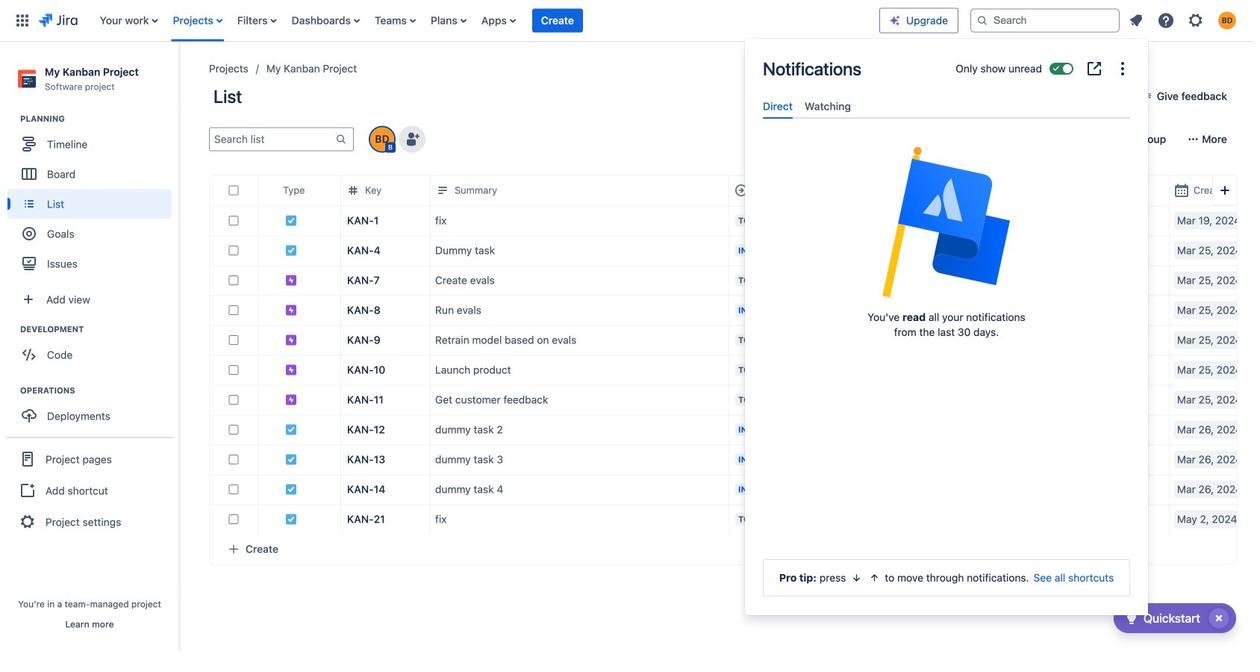 Task type: locate. For each thing, give the bounding box(es) containing it.
jira image
[[39, 12, 77, 30], [39, 12, 77, 30]]

list
[[92, 0, 880, 41], [1123, 7, 1246, 34]]

heading
[[20, 113, 179, 125], [20, 324, 179, 336], [20, 385, 179, 397]]

heading for "operations" icon
[[20, 385, 179, 397]]

3 epic image from the top
[[285, 394, 297, 406]]

0 vertical spatial epic image
[[285, 304, 297, 316]]

development image
[[2, 321, 20, 338]]

task image
[[285, 215, 297, 227], [285, 244, 297, 256]]

1 vertical spatial epic image
[[285, 334, 297, 346]]

cell
[[819, 355, 953, 385], [953, 355, 1043, 385], [819, 385, 953, 415], [953, 385, 1043, 415], [953, 415, 1043, 445], [819, 445, 953, 474], [953, 445, 1043, 474], [953, 474, 1043, 504], [819, 504, 953, 534], [953, 504, 1043, 534]]

dialog
[[745, 39, 1149, 615]]

4 task image from the top
[[285, 513, 297, 525]]

list item
[[532, 0, 583, 41]]

banner
[[0, 0, 1255, 42]]

group for planning image
[[7, 113, 179, 283]]

0 vertical spatial task image
[[285, 215, 297, 227]]

your profile and settings image
[[1219, 12, 1237, 30]]

table
[[210, 176, 1255, 534]]

0 vertical spatial heading
[[20, 113, 179, 125]]

group for 'development' image
[[7, 324, 179, 374]]

2 epic image from the top
[[285, 364, 297, 376]]

2 heading from the top
[[20, 324, 179, 336]]

search image
[[977, 15, 989, 27]]

primary element
[[9, 0, 880, 41]]

heading for 'development' image
[[20, 324, 179, 336]]

1 heading from the top
[[20, 113, 179, 125]]

task image
[[285, 424, 297, 436], [285, 454, 297, 466], [285, 483, 297, 495], [285, 513, 297, 525]]

group
[[7, 113, 179, 283], [7, 324, 179, 374], [7, 385, 179, 436], [6, 437, 173, 543]]

2 vertical spatial heading
[[20, 385, 179, 397]]

appswitcher icon image
[[13, 12, 31, 30]]

epic image
[[285, 304, 297, 316], [285, 364, 297, 376], [285, 394, 297, 406]]

epic image
[[285, 274, 297, 286], [285, 334, 297, 346]]

dismiss quickstart image
[[1208, 606, 1232, 630]]

None search field
[[971, 9, 1120, 32]]

group for "operations" icon
[[7, 385, 179, 436]]

sidebar element
[[0, 42, 179, 651]]

0 vertical spatial epic image
[[285, 274, 297, 286]]

1 vertical spatial heading
[[20, 324, 179, 336]]

3 heading from the top
[[20, 385, 179, 397]]

heading for planning image
[[20, 113, 179, 125]]

notifications image
[[1128, 12, 1146, 30]]

operations image
[[2, 382, 20, 400]]

1 epic image from the top
[[285, 274, 297, 286]]

1 vertical spatial task image
[[285, 244, 297, 256]]

1 vertical spatial epic image
[[285, 364, 297, 376]]

1 task image from the top
[[285, 215, 297, 227]]

tab list
[[757, 94, 1137, 119]]

2 vertical spatial epic image
[[285, 394, 297, 406]]



Task type: vqa. For each thing, say whether or not it's contained in the screenshot.
leftmost list
yes



Task type: describe. For each thing, give the bounding box(es) containing it.
2 epic image from the top
[[285, 334, 297, 346]]

2 task image from the top
[[285, 454, 297, 466]]

1 horizontal spatial list
[[1123, 7, 1246, 34]]

help image
[[1158, 12, 1176, 30]]

sidebar navigation image
[[163, 60, 196, 90]]

Search field
[[971, 9, 1120, 32]]

2 task image from the top
[[285, 244, 297, 256]]

arrow down image
[[851, 572, 863, 584]]

arrow up image
[[869, 572, 881, 584]]

1 epic image from the top
[[285, 304, 297, 316]]

3 task image from the top
[[285, 483, 297, 495]]

planning image
[[2, 110, 20, 128]]

more image
[[1114, 60, 1132, 78]]

goal image
[[22, 227, 36, 241]]

open notifications in a new tab image
[[1086, 60, 1104, 78]]

0 horizontal spatial list
[[92, 0, 880, 41]]

settings image
[[1188, 12, 1205, 30]]

Search list field
[[210, 129, 335, 150]]

1 task image from the top
[[285, 424, 297, 436]]



